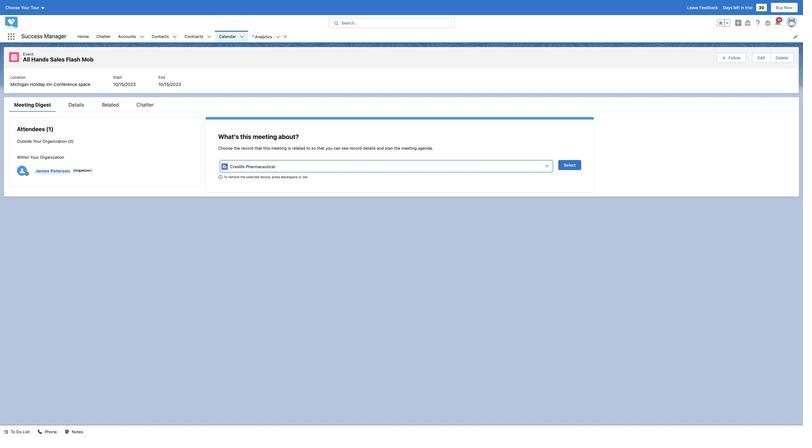 Task type: describe. For each thing, give the bounding box(es) containing it.
del.
[[303, 175, 308, 179]]

plan
[[385, 146, 393, 151]]

now
[[784, 5, 793, 10]]

1 vertical spatial chatter
[[137, 102, 154, 108]]

peterson
[[50, 168, 70, 174]]

contacts link
[[148, 31, 173, 42]]

contracts link
[[181, 31, 207, 42]]

0 horizontal spatial chatter link
[[93, 31, 114, 42]]

0 vertical spatial this
[[240, 133, 251, 140]]

0 horizontal spatial the
[[234, 146, 240, 151]]

notes
[[72, 430, 83, 435]]

left
[[734, 5, 740, 10]]

2 record from the left
[[350, 146, 362, 151]]

choose your tour button
[[5, 3, 45, 13]]

related
[[102, 102, 119, 108]]

delete button
[[771, 53, 793, 62]]

location
[[10, 75, 26, 80]]

space
[[78, 82, 91, 87]]

so
[[311, 146, 316, 151]]

meeting digest link
[[9, 101, 56, 112]]

your for within
[[30, 155, 39, 160]]

days left in trial
[[723, 5, 753, 10]]

to for to do list
[[11, 430, 15, 435]]

to do list
[[11, 430, 30, 435]]

2 that from the left
[[317, 146, 325, 151]]

see
[[342, 146, 348, 151]]

event all hands sales flash mob
[[23, 52, 94, 63]]

meeting digest
[[14, 102, 51, 108]]

details
[[69, 102, 84, 108]]

10/15/2023 for start 10/15/2023
[[113, 82, 136, 87]]

end
[[158, 75, 165, 80]]

holiday
[[30, 82, 45, 87]]

feedback
[[700, 5, 718, 10]]

what's this meeting about?
[[218, 133, 299, 140]]

notes button
[[61, 426, 87, 439]]

text default image for calendar
[[240, 35, 244, 39]]

* analytics
[[252, 34, 272, 39]]

home
[[78, 34, 89, 39]]

mob
[[82, 56, 94, 63]]

(0)
[[68, 139, 74, 144]]

choose for choose your tour
[[5, 5, 20, 10]]

attendees (1)
[[17, 126, 53, 132]]

leave feedback link
[[687, 5, 718, 10]]

search... button
[[329, 18, 455, 28]]

calendar link
[[215, 31, 240, 42]]

to
[[307, 146, 310, 151]]

or
[[298, 175, 302, 179]]

buy
[[776, 5, 783, 10]]

within your organization
[[17, 155, 64, 160]]

calendar list item
[[215, 31, 248, 42]]

0 vertical spatial group
[[717, 19, 730, 27]]

flash
[[66, 56, 80, 63]]

selected
[[246, 175, 259, 179]]

press
[[272, 175, 280, 179]]

trial
[[745, 5, 753, 10]]

analytics
[[255, 34, 272, 39]]

you
[[326, 146, 333, 151]]

follow
[[729, 55, 741, 60]]

contracts
[[185, 34, 203, 39]]

list item containing *
[[248, 31, 290, 42]]

(1)
[[46, 126, 53, 132]]

michigan
[[10, 82, 29, 87]]

phone button
[[34, 426, 61, 439]]

do
[[16, 430, 22, 435]]

contracts list item
[[181, 31, 215, 42]]

and
[[377, 146, 384, 151]]

creslife pharmaceutical link
[[220, 161, 553, 172]]

1 vertical spatial chatter link
[[132, 101, 159, 112]]

all
[[23, 56, 30, 63]]

related
[[292, 146, 305, 151]]

about?
[[278, 133, 299, 140]]

can
[[334, 146, 341, 151]]

agenda.
[[418, 146, 433, 151]]

text default image for contacts
[[173, 35, 177, 39]]

creslife pharmaceutical
[[230, 164, 275, 169]]

follow button
[[717, 53, 746, 63]]

leave
[[687, 5, 698, 10]]

sales
[[50, 56, 65, 63]]

to for to remove the selected record, press backspace or del.
[[224, 175, 228, 179]]

success
[[21, 33, 43, 40]]



Task type: vqa. For each thing, say whether or not it's contained in the screenshot.
Leave
yes



Task type: locate. For each thing, give the bounding box(es) containing it.
your for outside
[[33, 139, 41, 144]]

attendees
[[17, 126, 45, 132]]

backspace
[[281, 175, 298, 179]]

0 vertical spatial your
[[21, 5, 30, 10]]

details link
[[64, 101, 89, 112]]

1 horizontal spatial to
[[224, 175, 228, 179]]

choose left tour
[[5, 5, 20, 10]]

your left tour
[[21, 5, 30, 10]]

0 horizontal spatial that
[[255, 146, 262, 151]]

1 horizontal spatial record
[[350, 146, 362, 151]]

choose the record that this meeting is related to so that you can see record details and plan the meeting agenda.
[[218, 146, 433, 151]]

list for home link on the top left
[[4, 68, 799, 93]]

james
[[35, 168, 49, 174]]

1 vertical spatial this
[[263, 146, 270, 151]]

list
[[23, 430, 30, 435]]

choose
[[5, 5, 20, 10], [218, 146, 233, 151]]

1 vertical spatial to
[[11, 430, 15, 435]]

buy now button
[[771, 3, 798, 13]]

details
[[363, 146, 376, 151]]

1 horizontal spatial choose
[[218, 146, 233, 151]]

organization for outside your organization (0)
[[43, 139, 67, 144]]

1 vertical spatial list
[[4, 68, 799, 93]]

outside your organization (0)
[[17, 139, 74, 144]]

in
[[741, 5, 744, 10]]

record down what's this meeting about?
[[241, 146, 254, 151]]

days
[[723, 5, 733, 10]]

meeting left about?
[[253, 133, 277, 140]]

your right within on the top left of page
[[30, 155, 39, 160]]

1 horizontal spatial the
[[240, 175, 245, 179]]

choose for choose the record that this meeting is related to so that you can see record details and plan the meeting agenda.
[[218, 146, 233, 151]]

your inside popup button
[[21, 5, 30, 10]]

record right see
[[350, 146, 362, 151]]

within
[[17, 155, 29, 160]]

2 vertical spatial your
[[30, 155, 39, 160]]

list containing home
[[74, 31, 803, 42]]

outside
[[17, 139, 32, 144]]

search...
[[341, 20, 358, 25]]

contacts list item
[[148, 31, 181, 42]]

text default image
[[173, 35, 177, 39], [207, 35, 211, 39], [240, 35, 244, 39], [218, 175, 223, 179]]

select button
[[559, 160, 581, 170]]

phone
[[45, 430, 57, 435]]

30
[[759, 5, 764, 10]]

chatter
[[96, 34, 111, 39], [137, 102, 154, 108]]

(organizer)
[[73, 169, 92, 172]]

to
[[224, 175, 228, 179], [11, 430, 15, 435]]

1 horizontal spatial that
[[317, 146, 325, 151]]

0 vertical spatial chatter link
[[93, 31, 114, 42]]

text default image right "contacts"
[[173, 35, 177, 39]]

text default image
[[283, 34, 288, 39], [140, 35, 144, 39], [276, 35, 280, 39], [4, 430, 8, 435], [38, 430, 42, 435], [65, 430, 69, 435]]

1 record from the left
[[241, 146, 254, 151]]

james peterson link
[[35, 168, 70, 174]]

tour
[[31, 5, 39, 10]]

your for choose
[[21, 5, 30, 10]]

1 vertical spatial your
[[33, 139, 41, 144]]

your down attendees (1) on the top left of page
[[33, 139, 41, 144]]

1 horizontal spatial 10/15/2023
[[158, 82, 181, 87]]

start 10/15/2023
[[113, 75, 136, 87]]

that down what's this meeting about?
[[255, 146, 262, 151]]

conference
[[54, 82, 77, 87]]

0 vertical spatial choose
[[5, 5, 20, 10]]

accounts
[[118, 34, 136, 39]]

event
[[23, 52, 34, 57]]

1 horizontal spatial chatter
[[137, 102, 154, 108]]

1 10/15/2023 from the left
[[113, 82, 136, 87]]

text default image inside the notes button
[[65, 430, 69, 435]]

confirmed image
[[24, 171, 29, 176]]

choose inside popup button
[[5, 5, 20, 10]]

10/15/2023 for end 10/15/2023
[[158, 82, 181, 87]]

10/15/2023
[[113, 82, 136, 87], [158, 82, 181, 87]]

end 10/15/2023
[[158, 75, 181, 87]]

the right plan
[[394, 146, 400, 151]]

0 vertical spatial organization
[[43, 139, 67, 144]]

2 horizontal spatial the
[[394, 146, 400, 151]]

10/15/2023 down start
[[113, 82, 136, 87]]

location michigan holiday inn conference space
[[10, 75, 91, 87]]

inn
[[46, 82, 52, 87]]

organization up james peterson link
[[40, 155, 64, 160]]

what's
[[218, 133, 239, 140]]

choose your tour
[[5, 5, 39, 10]]

1 vertical spatial choose
[[218, 146, 233, 151]]

edit button
[[753, 53, 770, 62]]

text default image for contracts
[[207, 35, 211, 39]]

creslife
[[230, 164, 245, 169]]

buy now
[[776, 5, 793, 10]]

this
[[240, 133, 251, 140], [263, 146, 270, 151]]

contacts
[[152, 34, 169, 39]]

accounts list item
[[114, 31, 148, 42]]

1 horizontal spatial chatter link
[[132, 101, 159, 112]]

text default image inside contacts list item
[[173, 35, 177, 39]]

this right what's
[[240, 133, 251, 140]]

0 horizontal spatial to
[[11, 430, 15, 435]]

the right remove
[[240, 175, 245, 179]]

group containing follow
[[717, 52, 794, 63]]

text default image left remove
[[218, 175, 223, 179]]

remove
[[228, 175, 240, 179]]

list containing michigan holiday inn conference space
[[4, 68, 799, 93]]

is
[[288, 146, 291, 151]]

choose down what's
[[218, 146, 233, 151]]

your
[[21, 5, 30, 10], [33, 139, 41, 144], [30, 155, 39, 160]]

to inside button
[[11, 430, 15, 435]]

text default image inside accounts list item
[[140, 35, 144, 39]]

to remove the selected record, press backspace or del.
[[224, 175, 308, 179]]

this down what's this meeting about?
[[263, 146, 270, 151]]

organization
[[43, 139, 67, 144], [40, 155, 64, 160]]

text default image inside contracts list item
[[207, 35, 211, 39]]

1 horizontal spatial this
[[263, 146, 270, 151]]

1 that from the left
[[255, 146, 262, 151]]

meeting left agenda. at the right top of page
[[401, 146, 417, 151]]

0 vertical spatial to
[[224, 175, 228, 179]]

the down what's
[[234, 146, 240, 151]]

10/15/2023 down "end"
[[158, 82, 181, 87]]

0 horizontal spatial chatter
[[96, 34, 111, 39]]

start
[[113, 75, 122, 80]]

group
[[717, 19, 730, 27], [717, 52, 794, 63]]

organization down (1)
[[43, 139, 67, 144]]

to do list button
[[0, 426, 33, 439]]

10 button
[[774, 17, 782, 27]]

delete
[[776, 55, 788, 60]]

to left remove
[[224, 175, 228, 179]]

meeting left is
[[271, 146, 287, 151]]

record,
[[260, 175, 271, 179]]

1 vertical spatial group
[[717, 52, 794, 63]]

*
[[252, 34, 254, 39]]

calendar
[[219, 34, 236, 39]]

accounts link
[[114, 31, 140, 42]]

leave feedback
[[687, 5, 718, 10]]

digest
[[35, 102, 51, 108]]

2 10/15/2023 from the left
[[158, 82, 181, 87]]

0 horizontal spatial choose
[[5, 5, 20, 10]]

text default image right contracts
[[207, 35, 211, 39]]

success manager
[[21, 33, 66, 40]]

list
[[74, 31, 803, 42], [4, 68, 799, 93]]

hands
[[31, 56, 49, 63]]

edit
[[758, 55, 765, 60]]

organization for within your organization
[[40, 155, 64, 160]]

text default image left *
[[240, 35, 244, 39]]

0 horizontal spatial this
[[240, 133, 251, 140]]

pharmaceutical
[[246, 164, 275, 169]]

10
[[777, 18, 781, 22]]

related link
[[97, 101, 124, 112]]

meeting
[[14, 102, 34, 108]]

manager
[[44, 33, 66, 40]]

text default image inside calendar list item
[[240, 35, 244, 39]]

list item
[[248, 31, 290, 42]]

home link
[[74, 31, 93, 42]]

that right so
[[317, 146, 325, 151]]

0 horizontal spatial record
[[241, 146, 254, 151]]

1 vertical spatial organization
[[40, 155, 64, 160]]

james peterson (organizer)
[[35, 168, 92, 174]]

text default image inside phone button
[[38, 430, 42, 435]]

0 vertical spatial chatter
[[96, 34, 111, 39]]

to left do
[[11, 430, 15, 435]]

text default image inside to do list button
[[4, 430, 8, 435]]

0 vertical spatial list
[[74, 31, 803, 42]]

0 horizontal spatial 10/15/2023
[[113, 82, 136, 87]]

list for leave feedback link
[[74, 31, 803, 42]]



